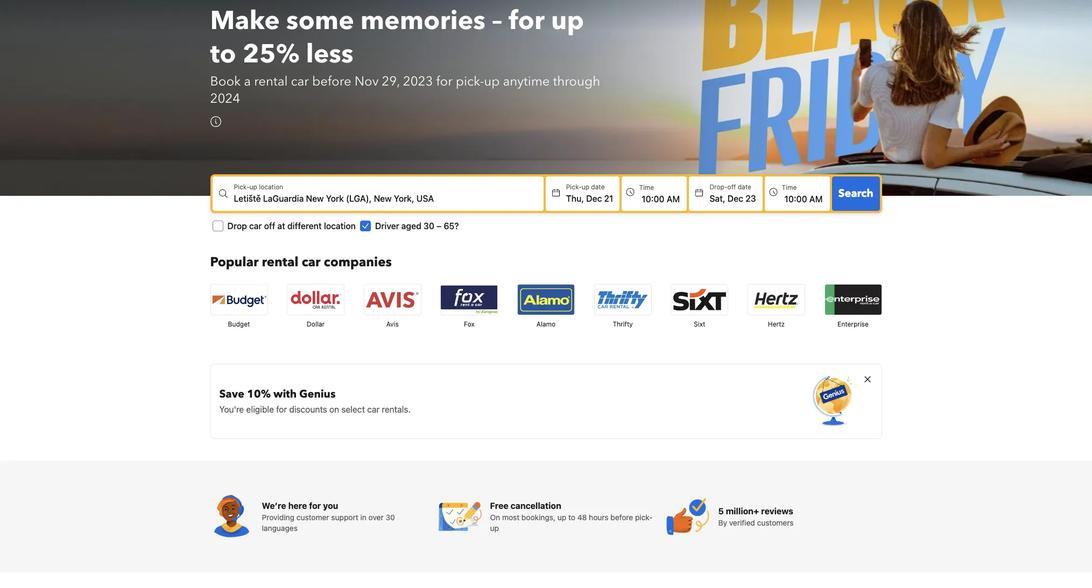 Task type: locate. For each thing, give the bounding box(es) containing it.
location
[[259, 183, 283, 191], [324, 221, 356, 231]]

fox
[[464, 320, 475, 329]]

0 horizontal spatial off
[[264, 221, 275, 231]]

car right select
[[367, 405, 380, 415]]

1 horizontal spatial off
[[728, 183, 736, 191]]

for inside we're here for you providing customer support in over 30 languages
[[309, 501, 321, 511]]

off inside drop-off date sat, dec 23
[[728, 183, 736, 191]]

0 horizontal spatial pick-
[[456, 73, 484, 91]]

car
[[291, 73, 309, 91], [249, 221, 262, 231], [302, 254, 321, 271], [367, 405, 380, 415]]

pick-
[[456, 73, 484, 91], [635, 513, 653, 522]]

drop-off date sat, dec 23
[[710, 183, 756, 204]]

48
[[577, 513, 587, 522]]

cancellation
[[511, 501, 561, 511]]

up
[[551, 3, 584, 39], [484, 73, 500, 91], [249, 183, 257, 191], [582, 183, 589, 191], [558, 513, 566, 522], [490, 524, 499, 533]]

0 horizontal spatial to
[[210, 37, 236, 72]]

0 vertical spatial to
[[210, 37, 236, 72]]

– inside make some memories – for up to 25% less book a rental car before nov 29, 2023 for pick-up anytime through 2024
[[492, 3, 502, 39]]

30 right aged
[[424, 221, 434, 231]]

2024
[[210, 90, 240, 108]]

0 vertical spatial off
[[728, 183, 736, 191]]

0 vertical spatial pick-
[[456, 73, 484, 91]]

1 vertical spatial to
[[568, 513, 575, 522]]

book
[[210, 73, 241, 91]]

car down different
[[302, 254, 321, 271]]

–
[[492, 3, 502, 39], [437, 221, 442, 231]]

over
[[369, 513, 384, 522]]

nov
[[355, 73, 379, 91]]

a
[[244, 73, 251, 91]]

to inside free cancellation on most bookings, up to 48 hours before pick- up
[[568, 513, 575, 522]]

1 horizontal spatial before
[[611, 513, 633, 522]]

date
[[591, 183, 605, 191], [738, 183, 751, 191]]

before down 'less'
[[312, 73, 351, 91]]

customers
[[757, 519, 794, 528]]

to inside make some memories – for up to 25% less book a rental car before nov 29, 2023 for pick-up anytime through 2024
[[210, 37, 236, 72]]

free
[[490, 501, 509, 511]]

1 horizontal spatial date
[[738, 183, 751, 191]]

date inside pick-up date thu, dec 21
[[591, 183, 605, 191]]

date up 21
[[591, 183, 605, 191]]

5 million+ reviews by verified customers
[[718, 507, 794, 528]]

0 horizontal spatial –
[[437, 221, 442, 231]]

0 vertical spatial before
[[312, 73, 351, 91]]

pick- left 5 million+ reviews image
[[635, 513, 653, 522]]

for inside "save 10% with genius you're eligible for discounts on select car rentals."
[[276, 405, 287, 415]]

0 vertical spatial –
[[492, 3, 502, 39]]

1 horizontal spatial 30
[[424, 221, 434, 231]]

1 horizontal spatial pick-
[[566, 183, 582, 191]]

before right hours
[[611, 513, 633, 522]]

car right drop
[[249, 221, 262, 231]]

memories
[[361, 3, 486, 39]]

1 horizontal spatial dec
[[728, 194, 743, 204]]

– for for
[[492, 3, 502, 39]]

1 horizontal spatial –
[[492, 3, 502, 39]]

date for 23
[[738, 183, 751, 191]]

up inside pick-up date thu, dec 21
[[582, 183, 589, 191]]

budget
[[228, 320, 250, 329]]

0 vertical spatial rental
[[254, 73, 288, 91]]

before inside make some memories – for up to 25% less book a rental car before nov 29, 2023 for pick-up anytime through 2024
[[312, 73, 351, 91]]

reviews
[[761, 507, 793, 516]]

rental right a
[[254, 73, 288, 91]]

date inside drop-off date sat, dec 23
[[738, 183, 751, 191]]

to left the 48
[[568, 513, 575, 522]]

avis
[[386, 320, 399, 329]]

2 pick- from the left
[[566, 183, 582, 191]]

free cancellation on most bookings, up to 48 hours before pick- up
[[490, 501, 653, 533]]

65?
[[444, 221, 459, 231]]

0 horizontal spatial before
[[312, 73, 351, 91]]

before
[[312, 73, 351, 91], [611, 513, 633, 522]]

1 dec from the left
[[586, 194, 602, 204]]

dec left 21
[[586, 194, 602, 204]]

through
[[553, 73, 600, 91]]

30
[[424, 221, 434, 231], [386, 513, 395, 522]]

to up book
[[210, 37, 236, 72]]

car inside make some memories – for up to 25% less book a rental car before nov 29, 2023 for pick-up anytime through 2024
[[291, 73, 309, 91]]

location up at
[[259, 183, 283, 191]]

discounts
[[289, 405, 327, 415]]

dec left 23
[[728, 194, 743, 204]]

support
[[331, 513, 358, 522]]

verified
[[729, 519, 755, 528]]

bookings,
[[522, 513, 556, 522]]

pick- for pick-up location
[[234, 183, 249, 191]]

car inside "save 10% with genius you're eligible for discounts on select car rentals."
[[367, 405, 380, 415]]

at
[[277, 221, 285, 231]]

1 pick- from the left
[[234, 183, 249, 191]]

0 horizontal spatial dec
[[586, 194, 602, 204]]

0 horizontal spatial 30
[[386, 513, 395, 522]]

off
[[728, 183, 736, 191], [264, 221, 275, 231]]

date for 21
[[591, 183, 605, 191]]

dec for 23
[[728, 194, 743, 204]]

0 horizontal spatial location
[[259, 183, 283, 191]]

30 right over
[[386, 513, 395, 522]]

1 date from the left
[[591, 183, 605, 191]]

providing
[[262, 513, 294, 522]]

million+
[[726, 507, 759, 516]]

drop
[[227, 221, 247, 231]]

sat,
[[710, 194, 725, 204]]

5
[[718, 507, 724, 516]]

dec inside pick-up date thu, dec 21
[[586, 194, 602, 204]]

we're here for you providing customer support in over 30 languages
[[262, 501, 395, 533]]

to
[[210, 37, 236, 72], [568, 513, 575, 522]]

pick-
[[234, 183, 249, 191], [566, 183, 582, 191]]

dec for 21
[[586, 194, 602, 204]]

most
[[502, 513, 520, 522]]

pick- right 2023
[[456, 73, 484, 91]]

save
[[219, 387, 244, 402]]

rental inside make some memories – for up to 25% less book a rental car before nov 29, 2023 for pick-up anytime through 2024
[[254, 73, 288, 91]]

5 million+ reviews image
[[667, 495, 710, 538]]

dollar
[[307, 320, 325, 329]]

0 vertical spatial 30
[[424, 221, 434, 231]]

2 dec from the left
[[728, 194, 743, 204]]

dec inside drop-off date sat, dec 23
[[728, 194, 743, 204]]

car down 25%
[[291, 73, 309, 91]]

popular rental car companies
[[210, 254, 392, 271]]

less
[[306, 37, 353, 72]]

for
[[509, 3, 545, 39], [436, 73, 453, 91], [276, 405, 287, 415], [309, 501, 321, 511]]

1 vertical spatial pick-
[[635, 513, 653, 522]]

Pick-up location field
[[234, 192, 544, 205]]

1 vertical spatial 30
[[386, 513, 395, 522]]

1 vertical spatial off
[[264, 221, 275, 231]]

1 vertical spatial –
[[437, 221, 442, 231]]

to for 25%
[[210, 37, 236, 72]]

0 horizontal spatial date
[[591, 183, 605, 191]]

1 vertical spatial location
[[324, 221, 356, 231]]

hertz
[[768, 320, 785, 329]]

on
[[490, 513, 500, 522]]

driver
[[375, 221, 399, 231]]

2 date from the left
[[738, 183, 751, 191]]

pick- up thu,
[[566, 183, 582, 191]]

drop-
[[710, 183, 728, 191]]

rental down at
[[262, 254, 298, 271]]

thrifty
[[613, 320, 633, 329]]

pick- up drop
[[234, 183, 249, 191]]

to for 48
[[568, 513, 575, 522]]

21
[[604, 194, 613, 204]]

dec
[[586, 194, 602, 204], [728, 194, 743, 204]]

you're
[[219, 405, 244, 415]]

drop car off at different location
[[227, 221, 356, 231]]

1 vertical spatial rental
[[262, 254, 298, 271]]

hertz logo image
[[748, 285, 805, 315]]

here
[[288, 501, 307, 511]]

1 horizontal spatial pick-
[[635, 513, 653, 522]]

1 vertical spatial before
[[611, 513, 633, 522]]

0 horizontal spatial pick-
[[234, 183, 249, 191]]

eligible
[[246, 405, 274, 415]]

pick- inside pick-up date thu, dec 21
[[566, 183, 582, 191]]

1 horizontal spatial to
[[568, 513, 575, 522]]

rental
[[254, 73, 288, 91], [262, 254, 298, 271]]

with
[[273, 387, 297, 402]]

location right different
[[324, 221, 356, 231]]

date up 23
[[738, 183, 751, 191]]



Task type: describe. For each thing, give the bounding box(es) containing it.
languages
[[262, 524, 298, 533]]

save 10% with genius you're eligible for discounts on select car rentals.
[[219, 387, 411, 415]]

see terms and conditions for more information image
[[210, 116, 221, 127]]

before inside free cancellation on most bookings, up to 48 hours before pick- up
[[611, 513, 633, 522]]

anytime
[[503, 73, 550, 91]]

select
[[341, 405, 365, 415]]

some
[[286, 3, 354, 39]]

search button
[[832, 177, 880, 211]]

avis logo image
[[364, 285, 421, 315]]

driver aged 30 – 65?
[[375, 221, 459, 231]]

you
[[323, 501, 338, 511]]

pick- inside make some memories – for up to 25% less book a rental car before nov 29, 2023 for pick-up anytime through 2024
[[456, 73, 484, 91]]

rentals.
[[382, 405, 411, 415]]

25%
[[243, 37, 300, 72]]

23
[[746, 194, 756, 204]]

hours
[[589, 513, 609, 522]]

search
[[838, 186, 873, 201]]

companies
[[324, 254, 392, 271]]

thu,
[[566, 194, 584, 204]]

pick-up date thu, dec 21
[[566, 183, 613, 204]]

thrifty logo image
[[595, 285, 651, 315]]

dollar logo image
[[288, 285, 344, 315]]

free cancellation image
[[438, 495, 482, 538]]

29,
[[382, 73, 400, 91]]

enterprise logo image
[[825, 285, 881, 315]]

enterprise
[[838, 320, 869, 329]]

sixt logo image
[[671, 285, 728, 315]]

pick-up location
[[234, 183, 283, 191]]

– for 65?
[[437, 221, 442, 231]]

on
[[329, 405, 339, 415]]

we're here for you image
[[210, 495, 253, 538]]

sixt
[[694, 320, 705, 329]]

by
[[718, 519, 727, 528]]

see terms and conditions for more information image
[[210, 116, 221, 127]]

10%
[[247, 387, 271, 402]]

aged
[[401, 221, 421, 231]]

different
[[287, 221, 322, 231]]

1 horizontal spatial location
[[324, 221, 356, 231]]

fox logo image
[[441, 285, 498, 315]]

budget logo image
[[211, 285, 267, 315]]

genius
[[299, 387, 336, 402]]

make
[[210, 3, 280, 39]]

pick- inside free cancellation on most bookings, up to 48 hours before pick- up
[[635, 513, 653, 522]]

make some memories – for up to 25% less book a rental car before nov 29, 2023 for pick-up anytime through 2024
[[210, 3, 600, 108]]

30 inside we're here for you providing customer support in over 30 languages
[[386, 513, 395, 522]]

in
[[360, 513, 367, 522]]

customer
[[296, 513, 329, 522]]

alamo logo image
[[518, 285, 574, 315]]

2023
[[403, 73, 433, 91]]

we're
[[262, 501, 286, 511]]

alamo
[[537, 320, 556, 329]]

pick- for pick-up date thu, dec 21
[[566, 183, 582, 191]]

popular
[[210, 254, 259, 271]]

0 vertical spatial location
[[259, 183, 283, 191]]



Task type: vqa. For each thing, say whether or not it's contained in the screenshot.
the rightmost before
yes



